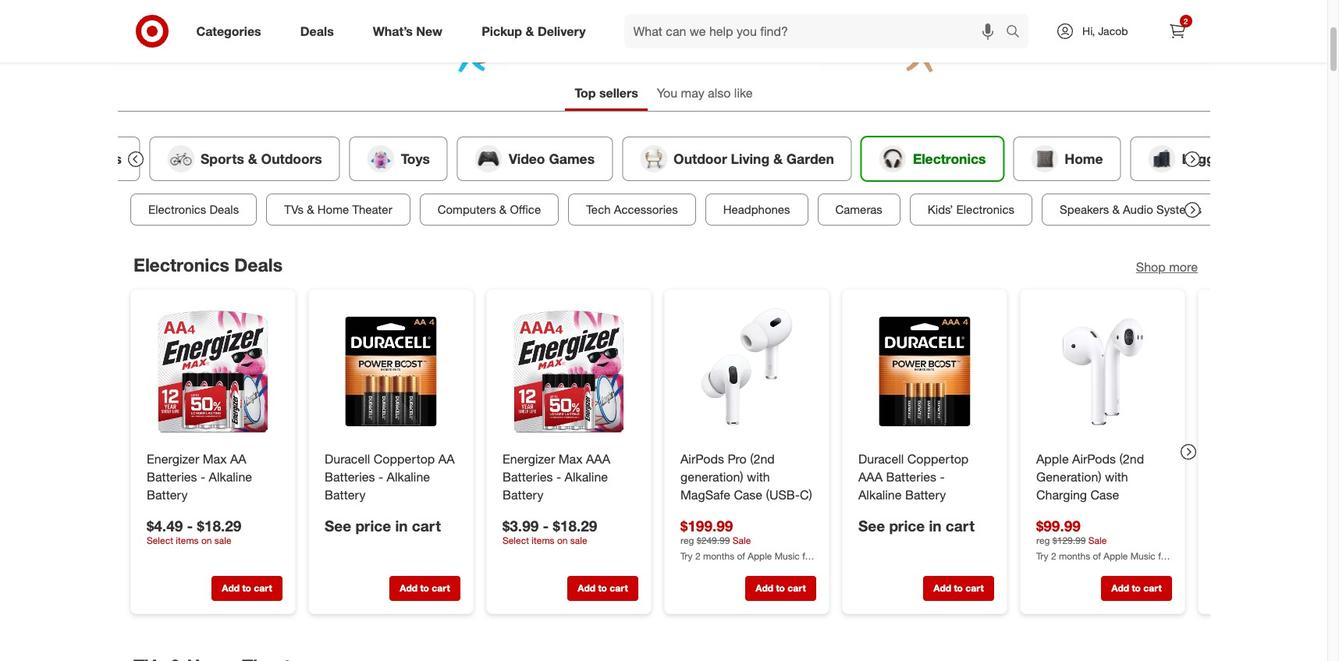 Task type: locate. For each thing, give the bounding box(es) containing it.
electronics deals down sports
[[148, 202, 239, 217]]

aa inside energizer max aa batteries - alkaline battery
[[230, 451, 246, 466]]

- inside the $4.49 - $18.29 select items on sale
[[187, 516, 193, 534]]

0 horizontal spatial apple
[[748, 550, 772, 562]]

circle for $99.99
[[1103, 564, 1127, 575]]

2 duracell from the left
[[858, 451, 904, 466]]

1 coppertop from the left
[[373, 451, 435, 466]]

0 horizontal spatial see price in cart
[[324, 516, 441, 534]]

price
[[355, 516, 391, 534], [889, 516, 925, 534]]

aa inside 'duracell coppertop aa batteries - alkaline battery'
[[438, 451, 454, 466]]

alkaline for energizer max aa batteries - alkaline battery
[[209, 469, 252, 484]]

sellers
[[599, 85, 638, 101]]

with up (usb‑c)
[[747, 469, 770, 484]]

2 sale from the left
[[570, 535, 587, 546]]

1 horizontal spatial max
[[558, 451, 582, 466]]

coppertop inside 'duracell coppertop aa batteries - alkaline battery'
[[373, 451, 435, 466]]

2 add from the left
[[400, 582, 417, 594]]

months down $249.99
[[703, 550, 734, 562]]

months for $199.99
[[703, 550, 734, 562]]

6 add to cart button from the left
[[1101, 576, 1172, 601]]

2 down $249.99
[[695, 550, 700, 562]]

batteries inside energizer max aa batteries - alkaline battery
[[146, 469, 197, 484]]

circle for $199.99
[[747, 564, 771, 575]]

see price in cart down duracell coppertop aaa batteries - alkaline battery
[[858, 516, 975, 534]]

1 horizontal spatial coppertop
[[907, 451, 969, 466]]

1 battery from the left
[[146, 487, 187, 502]]

jacob
[[1098, 24, 1128, 37]]

2 add to cart button from the left
[[389, 576, 460, 601]]

free inside $199.99 reg $249.99 sale try 2 months of apple music for free with target circle
[[680, 564, 697, 575]]

search
[[999, 25, 1037, 40]]

1 for from the left
[[802, 550, 813, 562]]

1 horizontal spatial see
[[858, 516, 885, 534]]

1 try from the left
[[680, 550, 692, 562]]

categories link
[[183, 14, 281, 48]]

0 horizontal spatial in
[[395, 516, 408, 534]]

for inside $199.99 reg $249.99 sale try 2 months of apple music for free with target circle
[[802, 550, 813, 562]]

- inside energizer max aa batteries - alkaline battery
[[200, 469, 205, 484]]

sale right $249.99
[[732, 535, 751, 546]]

2
[[1184, 16, 1188, 26], [695, 550, 700, 562], [1051, 550, 1056, 562]]

0 horizontal spatial of
[[737, 550, 745, 562]]

2 sale from the left
[[1088, 535, 1107, 546]]

with inside $99.99 reg $129.99 sale try 2 months of apple music for free with target circle
[[1055, 564, 1072, 575]]

audio
[[1123, 202, 1153, 217]]

target inside $99.99 reg $129.99 sale try 2 months of apple music for free with target circle
[[1075, 564, 1101, 575]]

new
[[416, 23, 443, 39]]

0 horizontal spatial reg
[[680, 535, 694, 546]]

of
[[737, 550, 745, 562], [1093, 550, 1101, 562]]

aa for duracell coppertop aa batteries - alkaline battery
[[438, 451, 454, 466]]

tech accessories button
[[568, 193, 696, 225]]

1 reg from the left
[[680, 535, 694, 546]]

with down "$129.99"
[[1055, 564, 1072, 575]]

cameras button
[[817, 193, 900, 225]]

1 horizontal spatial music
[[1131, 550, 1156, 562]]

2 inside $99.99 reg $129.99 sale try 2 months of apple music for free with target circle
[[1051, 550, 1056, 562]]

add for $199.99
[[755, 582, 773, 594]]

1 add to cart from the left
[[222, 582, 272, 594]]

battery inside 'duracell coppertop aa batteries - alkaline battery'
[[324, 487, 365, 502]]

max inside energizer max aa batteries - alkaline battery
[[202, 451, 226, 466]]

case inside airpods pro (2nd generation) with magsafe case (usb‑c)
[[734, 487, 762, 502]]

items inside $3.99 - $18.29 select items on sale
[[531, 535, 554, 546]]

2 circle from the left
[[1103, 564, 1127, 575]]

1 horizontal spatial free
[[1036, 564, 1053, 575]]

0 horizontal spatial price
[[355, 516, 391, 534]]

try for $199.99
[[680, 550, 692, 562]]

duracell coppertop aa batteries - alkaline battery image
[[321, 302, 460, 441], [321, 302, 460, 441]]

add to cart for $4.49
[[222, 582, 272, 594]]

2 see price in cart from the left
[[858, 516, 975, 534]]

1 duracell from the left
[[324, 451, 370, 466]]

5 add to cart button from the left
[[923, 576, 994, 601]]

1 circle from the left
[[747, 564, 771, 575]]

0 horizontal spatial for
[[802, 550, 813, 562]]

6 add from the left
[[1111, 582, 1129, 594]]

- inside duracell coppertop aaa batteries - alkaline battery
[[940, 469, 945, 484]]

duracell for duracell coppertop aaa batteries - alkaline battery
[[858, 451, 904, 466]]

duracell
[[324, 451, 370, 466], [858, 451, 904, 466]]

energizer max aa batteries - alkaline battery image
[[143, 302, 282, 441], [143, 302, 282, 441]]

sports & outdoors button
[[149, 136, 340, 181]]

1 horizontal spatial try 2 months of apple music for free with target circle button
[[1036, 549, 1172, 575]]

sale for $199.99
[[732, 535, 751, 546]]

2 battery from the left
[[324, 487, 365, 502]]

2 aa from the left
[[438, 451, 454, 466]]

0 horizontal spatial free
[[680, 564, 697, 575]]

alkaline
[[209, 469, 252, 484], [386, 469, 430, 484], [564, 469, 608, 484], [858, 487, 902, 502]]

2 case from the left
[[1091, 487, 1119, 502]]

2 right jacob
[[1184, 16, 1188, 26]]

top sellers
[[575, 85, 638, 101]]

select inside $3.99 - $18.29 select items on sale
[[502, 535, 529, 546]]

case down pro
[[734, 487, 762, 502]]

max for $3.99 - $18.29
[[558, 451, 582, 466]]

0 vertical spatial electronics deals
[[148, 202, 239, 217]]

try 2 months of apple music for free with target circle button down "$129.99"
[[1036, 549, 1172, 575]]

sale down energizer max aaa batteries - alkaline battery link
[[570, 535, 587, 546]]

1 horizontal spatial select
[[502, 535, 529, 546]]

- inside the energizer max aaa batteries - alkaline battery
[[556, 469, 561, 484]]

to for $3.99
[[598, 582, 607, 594]]

reg for $99.99
[[1036, 535, 1050, 546]]

0 horizontal spatial (2nd
[[750, 451, 775, 466]]

& for sports & outdoors
[[248, 150, 257, 167]]

try down $199.99
[[680, 550, 692, 562]]

- inside $3.99 - $18.29 select items on sale
[[543, 516, 549, 534]]

apple for $199.99
[[748, 550, 772, 562]]

in down duracell coppertop aaa batteries - alkaline battery link
[[929, 516, 942, 534]]

0 horizontal spatial max
[[202, 451, 226, 466]]

1 horizontal spatial for
[[1158, 550, 1169, 562]]

target down "$129.99"
[[1075, 564, 1101, 575]]

apple for $99.99
[[1104, 550, 1128, 562]]

3 add to cart button from the left
[[567, 576, 638, 601]]

1 horizontal spatial reg
[[1036, 535, 1050, 546]]

electronics deals
[[148, 202, 239, 217], [133, 254, 282, 275]]

$4.49
[[146, 516, 182, 534]]

coppertop inside duracell coppertop aaa batteries - alkaline battery
[[907, 451, 969, 466]]

0 vertical spatial deals
[[300, 23, 334, 39]]

items for $4.49
[[175, 535, 198, 546]]

case down generation)
[[1091, 487, 1119, 502]]

sale inside $199.99 reg $249.99 sale try 2 months of apple music for free with target circle
[[732, 535, 751, 546]]

4 batteries from the left
[[886, 469, 936, 484]]

price down duracell coppertop aaa batteries - alkaline battery
[[889, 516, 925, 534]]

2 try from the left
[[1036, 550, 1048, 562]]

with inside airpods pro (2nd generation) with magsafe case (usb‑c)
[[747, 469, 770, 484]]

1 energizer from the left
[[146, 451, 199, 466]]

$199.99 reg $249.99 sale try 2 months of apple music for free with target circle
[[680, 516, 813, 575]]

1 horizontal spatial items
[[531, 535, 554, 546]]

add to cart button for $99.99
[[1101, 576, 1172, 601]]

batteries inside 'duracell coppertop aa batteries - alkaline battery'
[[324, 469, 375, 484]]

for inside $99.99 reg $129.99 sale try 2 months of apple music for free with target circle
[[1158, 550, 1169, 562]]

2 horizontal spatial apple
[[1104, 550, 1128, 562]]

apple
[[1036, 451, 1069, 466], [748, 550, 772, 562], [1104, 550, 1128, 562]]

free for $99.99
[[1036, 564, 1053, 575]]

1 music from the left
[[775, 550, 800, 562]]

on down energizer max aa batteries - alkaline battery link
[[201, 535, 212, 546]]

duracell coppertop aa batteries - alkaline battery
[[324, 451, 454, 502]]

free
[[680, 564, 697, 575], [1036, 564, 1053, 575]]

sale
[[214, 535, 231, 546], [570, 535, 587, 546]]

1 of from the left
[[737, 550, 745, 562]]

4 add from the left
[[755, 582, 773, 594]]

circle
[[747, 564, 771, 575], [1103, 564, 1127, 575]]

case
[[734, 487, 762, 502], [1091, 487, 1119, 502]]

& right sports
[[248, 150, 257, 167]]

0 horizontal spatial case
[[734, 487, 762, 502]]

1 horizontal spatial case
[[1091, 487, 1119, 502]]

3 add from the left
[[578, 582, 595, 594]]

4 add to cart from the left
[[755, 582, 806, 594]]

1 case from the left
[[734, 487, 762, 502]]

2 (2nd from the left
[[1119, 451, 1144, 466]]

1 horizontal spatial in
[[929, 516, 942, 534]]

$99.99 reg $129.99 sale try 2 months of apple music for free with target circle
[[1036, 516, 1169, 575]]

sale down energizer max aa batteries - alkaline battery link
[[214, 535, 231, 546]]

6 add to cart from the left
[[1111, 582, 1162, 594]]

0 horizontal spatial aa
[[230, 451, 246, 466]]

0 horizontal spatial circle
[[747, 564, 771, 575]]

of inside $199.99 reg $249.99 sale try 2 months of apple music for free with target circle
[[737, 550, 745, 562]]

1 horizontal spatial aa
[[438, 451, 454, 466]]

computers & office button
[[419, 193, 559, 225]]

1 batteries from the left
[[146, 469, 197, 484]]

& right living
[[773, 150, 783, 167]]

home left theater
[[317, 202, 349, 217]]

energizer max aa batteries - alkaline battery
[[146, 451, 252, 502]]

1 horizontal spatial sale
[[1088, 535, 1107, 546]]

price down 'duracell coppertop aa batteries - alkaline battery'
[[355, 516, 391, 534]]

1 sale from the left
[[214, 535, 231, 546]]

2 in from the left
[[929, 516, 942, 534]]

add for $4.49
[[222, 582, 239, 594]]

& inside 'button'
[[248, 150, 257, 167]]

$3.99 - $18.29 select items on sale
[[502, 516, 597, 546]]

0 horizontal spatial months
[[703, 550, 734, 562]]

max up the $4.49 - $18.29 select items on sale
[[202, 451, 226, 466]]

3 battery from the left
[[502, 487, 543, 502]]

1 on from the left
[[201, 535, 212, 546]]

months inside $99.99 reg $129.99 sale try 2 months of apple music for free with target circle
[[1059, 550, 1090, 562]]

reg inside $99.99 reg $129.99 sale try 2 months of apple music for free with target circle
[[1036, 535, 1050, 546]]

months inside $199.99 reg $249.99 sale try 2 months of apple music for free with target circle
[[703, 550, 734, 562]]

generation)
[[1036, 469, 1102, 484]]

battery inside energizer max aa batteries - alkaline battery
[[146, 487, 187, 502]]

sports & outdoors
[[200, 150, 322, 167]]

$249.99
[[697, 535, 730, 546]]

electronics down electronics deals button
[[133, 254, 229, 275]]

sale right "$129.99"
[[1088, 535, 1107, 546]]

$4.49 - $18.29 select items on sale
[[146, 516, 241, 546]]

luggage button
[[1130, 136, 1257, 181]]

4 to from the left
[[776, 582, 785, 594]]

1 months from the left
[[703, 550, 734, 562]]

2 try 2 months of apple music for free with target circle button from the left
[[1036, 549, 1172, 575]]

& right "pickup"
[[526, 23, 534, 39]]

1 horizontal spatial (2nd
[[1119, 451, 1144, 466]]

& for speakers & audio systems
[[1112, 202, 1120, 217]]

& right tvs
[[307, 202, 314, 217]]

$18.29 down energizer max aa batteries - alkaline battery link
[[197, 516, 241, 534]]

kids' electronics button
[[910, 193, 1032, 225]]

deals
[[300, 23, 334, 39], [209, 202, 239, 217], [234, 254, 282, 275]]

2 inside $199.99 reg $249.99 sale try 2 months of apple music for free with target circle
[[695, 550, 700, 562]]

airpods inside airpods pro (2nd generation) with magsafe case (usb‑c)
[[680, 451, 724, 466]]

outdoors
[[261, 150, 322, 167]]

circle inside $99.99 reg $129.99 sale try 2 months of apple music for free with target circle
[[1103, 564, 1127, 575]]

1 add from the left
[[222, 582, 239, 594]]

of inside $99.99 reg $129.99 sale try 2 months of apple music for free with target circle
[[1093, 550, 1101, 562]]

0 horizontal spatial on
[[201, 535, 212, 546]]

alkaline inside energizer max aa batteries - alkaline battery
[[209, 469, 252, 484]]

apple airpods (2nd generation) with charging case link
[[1036, 450, 1169, 504]]

outdoor
[[673, 150, 727, 167]]

5 to from the left
[[954, 582, 963, 594]]

cart for apple airpods (2nd generation) with charging case
[[1143, 582, 1162, 594]]

what's
[[373, 23, 413, 39]]

add to cart button for $199.99
[[745, 576, 816, 601]]

energizer up the $3.99
[[502, 451, 555, 466]]

see price in cart down duracell coppertop aa batteries - alkaline battery link
[[324, 516, 441, 534]]

2 music from the left
[[1131, 550, 1156, 562]]

3 add to cart from the left
[[578, 582, 628, 594]]

0 horizontal spatial target
[[719, 564, 745, 575]]

4 add to cart button from the left
[[745, 576, 816, 601]]

you
[[657, 85, 678, 101]]

1 horizontal spatial see price in cart
[[858, 516, 975, 534]]

0 horizontal spatial select
[[146, 535, 173, 546]]

1 horizontal spatial of
[[1093, 550, 1101, 562]]

2 items from the left
[[531, 535, 554, 546]]

0 horizontal spatial airpods
[[680, 451, 724, 466]]

price for duracell coppertop aa batteries - alkaline battery
[[355, 516, 391, 534]]

1 airpods from the left
[[680, 451, 724, 466]]

apple inside $199.99 reg $249.99 sale try 2 months of apple music for free with target circle
[[748, 550, 772, 562]]

0 horizontal spatial aaa
[[586, 451, 610, 466]]

alkaline inside the energizer max aaa batteries - alkaline battery
[[564, 469, 608, 484]]

batteries inside the energizer max aaa batteries - alkaline battery
[[502, 469, 553, 484]]

energizer max aaa batteries - alkaline battery image
[[499, 302, 638, 441], [499, 302, 638, 441]]

1 free from the left
[[680, 564, 697, 575]]

airpods pro (2nd generation) with magsafe case (usb‑c)
[[680, 451, 812, 502]]

on inside $3.99 - $18.29 select items on sale
[[557, 535, 568, 546]]

sale inside the $4.49 - $18.29 select items on sale
[[214, 535, 231, 546]]

coppertop for duracell coppertop aaa batteries - alkaline battery
[[907, 451, 969, 466]]

airpods
[[680, 451, 724, 466], [1072, 451, 1116, 466]]

energizer up the $4.49
[[146, 451, 199, 466]]

$18.29 for $3.99 - $18.29
[[553, 516, 597, 534]]

1 add to cart button from the left
[[211, 576, 282, 601]]

0 horizontal spatial items
[[175, 535, 198, 546]]

target for $199.99
[[719, 564, 745, 575]]

try 2 months of apple music for free with target circle button down $249.99
[[680, 549, 816, 575]]

see price in cart
[[324, 516, 441, 534], [858, 516, 975, 534]]

see
[[324, 516, 351, 534], [858, 516, 885, 534]]

battery inside duracell coppertop aaa batteries - alkaline battery
[[905, 487, 946, 502]]

case for $199.99
[[734, 487, 762, 502]]

1 to from the left
[[242, 582, 251, 594]]

1 horizontal spatial 2
[[1051, 550, 1056, 562]]

2 free from the left
[[1036, 564, 1053, 575]]

cart
[[412, 516, 441, 534], [946, 516, 975, 534], [254, 582, 272, 594], [432, 582, 450, 594], [609, 582, 628, 594], [787, 582, 806, 594], [965, 582, 984, 594], [1143, 582, 1162, 594]]

1 (2nd from the left
[[750, 451, 775, 466]]

try down '$99.99' at the right
[[1036, 550, 1048, 562]]

1 aa from the left
[[230, 451, 246, 466]]

alkaline inside duracell coppertop aaa batteries - alkaline battery
[[858, 487, 902, 502]]

see down duracell coppertop aaa batteries - alkaline battery
[[858, 516, 885, 534]]

try inside $199.99 reg $249.99 sale try 2 months of apple music for free with target circle
[[680, 550, 692, 562]]

1 horizontal spatial try
[[1036, 550, 1048, 562]]

max up $3.99 - $18.29 select items on sale
[[558, 451, 582, 466]]

add to cart for $199.99
[[755, 582, 806, 594]]

case inside apple airpods (2nd generation) with charging case
[[1091, 487, 1119, 502]]

2 $18.29 from the left
[[553, 516, 597, 534]]

0 horizontal spatial 2
[[695, 550, 700, 562]]

0 horizontal spatial music
[[775, 550, 800, 562]]

electronics deals button
[[130, 193, 257, 225]]

music inside $99.99 reg $129.99 sale try 2 months of apple music for free with target circle
[[1131, 550, 1156, 562]]

on
[[201, 535, 212, 546], [557, 535, 568, 546]]

1 vertical spatial aaa
[[858, 469, 883, 484]]

select
[[146, 535, 173, 546], [502, 535, 529, 546]]

sports
[[200, 150, 244, 167]]

1 target from the left
[[719, 564, 745, 575]]

1 sale from the left
[[732, 535, 751, 546]]

apple airpods (2nd generation) with charging case
[[1036, 451, 1144, 502]]

with
[[747, 469, 770, 484], [1105, 469, 1128, 484], [699, 564, 717, 575], [1055, 564, 1072, 575]]

1 try 2 months of apple music for free with target circle button from the left
[[680, 549, 816, 575]]

for for $199.99
[[802, 550, 813, 562]]

target inside $199.99 reg $249.99 sale try 2 months of apple music for free with target circle
[[719, 564, 745, 575]]

0 horizontal spatial $18.29
[[197, 516, 241, 534]]

electronics deals down electronics deals button
[[133, 254, 282, 275]]

2 on from the left
[[557, 535, 568, 546]]

sale
[[732, 535, 751, 546], [1088, 535, 1107, 546]]

music inside $199.99 reg $249.99 sale try 2 months of apple music for free with target circle
[[775, 550, 800, 562]]

2 batteries from the left
[[324, 469, 375, 484]]

case for $99.99
[[1091, 487, 1119, 502]]

duracell coppertop aaa batteries - alkaline battery image
[[855, 302, 994, 441], [855, 302, 994, 441]]

1 horizontal spatial circle
[[1103, 564, 1127, 575]]

select for $4.49 - $18.29
[[146, 535, 173, 546]]

2 vertical spatial deals
[[234, 254, 282, 275]]

home up speakers on the right top of page
[[1065, 150, 1103, 167]]

2 add to cart from the left
[[400, 582, 450, 594]]

2 down "$129.99"
[[1051, 550, 1056, 562]]

0 horizontal spatial try 2 months of apple music for free with target circle button
[[680, 549, 816, 575]]

1 select from the left
[[146, 535, 173, 546]]

2 see from the left
[[858, 516, 885, 534]]

max inside the energizer max aaa batteries - alkaline battery
[[558, 451, 582, 466]]

on inside the $4.49 - $18.29 select items on sale
[[201, 535, 212, 546]]

cameras
[[835, 202, 882, 217]]

target down $249.99
[[719, 564, 745, 575]]

months for $99.99
[[1059, 550, 1090, 562]]

2 of from the left
[[1093, 550, 1101, 562]]

1 see price in cart from the left
[[324, 516, 441, 534]]

aaa for energizer max aaa batteries - alkaline battery
[[586, 451, 610, 466]]

tvs & home theater button
[[266, 193, 410, 225]]

0 horizontal spatial coppertop
[[373, 451, 435, 466]]

batteries for energizer max aa batteries - alkaline battery
[[146, 469, 197, 484]]

reg inside $199.99 reg $249.99 sale try 2 months of apple music for free with target circle
[[680, 535, 694, 546]]

2 select from the left
[[502, 535, 529, 546]]

1 horizontal spatial airpods
[[1072, 451, 1116, 466]]

with right generation)
[[1105, 469, 1128, 484]]

hi, jacob
[[1083, 24, 1128, 37]]

reg down $199.99
[[680, 535, 694, 546]]

duracell inside duracell coppertop aaa batteries - alkaline battery
[[858, 451, 904, 466]]

1 horizontal spatial aaa
[[858, 469, 883, 484]]

energizer inside energizer max aa batteries - alkaline battery
[[146, 451, 199, 466]]

2 for from the left
[[1158, 550, 1169, 562]]

on for $4.49
[[201, 535, 212, 546]]

add to cart button for $3.99
[[567, 576, 638, 601]]

1 $18.29 from the left
[[197, 516, 241, 534]]

1 horizontal spatial energizer
[[502, 451, 555, 466]]

electronics deals inside button
[[148, 202, 239, 217]]

try
[[680, 550, 692, 562], [1036, 550, 1048, 562]]

2 energizer from the left
[[502, 451, 555, 466]]

airpods pro (2nd generation) with magsafe case (usb‑c) image
[[677, 302, 816, 441], [677, 302, 816, 441]]

free inside $99.99 reg $129.99 sale try 2 months of apple music for free with target circle
[[1036, 564, 1053, 575]]

months down "$129.99"
[[1059, 550, 1090, 562]]

2 price from the left
[[889, 516, 925, 534]]

coppertop for duracell coppertop aa batteries - alkaline battery
[[373, 451, 435, 466]]

like
[[734, 85, 753, 101]]

2 airpods from the left
[[1072, 451, 1116, 466]]

select down the $4.49
[[146, 535, 173, 546]]

1 horizontal spatial sale
[[570, 535, 587, 546]]

duracell for duracell coppertop aa batteries - alkaline battery
[[324, 451, 370, 466]]

$18.29 inside $3.99 - $18.29 select items on sale
[[553, 516, 597, 534]]

aaa inside the energizer max aaa batteries - alkaline battery
[[586, 451, 610, 466]]

circle inside $199.99 reg $249.99 sale try 2 months of apple music for free with target circle
[[747, 564, 771, 575]]

$18.29 inside the $4.49 - $18.29 select items on sale
[[197, 516, 241, 534]]

2 reg from the left
[[1036, 535, 1050, 546]]

batteries
[[146, 469, 197, 484], [324, 469, 375, 484], [502, 469, 553, 484], [886, 469, 936, 484]]

- inside 'duracell coppertop aa batteries - alkaline battery'
[[378, 469, 383, 484]]

reg down '$99.99' at the right
[[1036, 535, 1050, 546]]

0 horizontal spatial sale
[[214, 535, 231, 546]]

& left office
[[499, 202, 506, 217]]

1 see from the left
[[324, 516, 351, 534]]

1 horizontal spatial price
[[889, 516, 925, 534]]

select for $3.99 - $18.29
[[502, 535, 529, 546]]

4 battery from the left
[[905, 487, 946, 502]]

items inside the $4.49 - $18.29 select items on sale
[[175, 535, 198, 546]]

1 price from the left
[[355, 516, 391, 534]]

add to cart button for $4.49
[[211, 576, 282, 601]]

6 to from the left
[[1132, 582, 1141, 594]]

see down 'duracell coppertop aa batteries - alkaline battery'
[[324, 516, 351, 534]]

2 horizontal spatial 2
[[1184, 16, 1188, 26]]

select inside the $4.49 - $18.29 select items on sale
[[146, 535, 173, 546]]

electronics button
[[861, 136, 1004, 181]]

$18.29
[[197, 516, 241, 534], [553, 516, 597, 534]]

(2nd inside apple airpods (2nd generation) with charging case
[[1119, 451, 1144, 466]]

1 horizontal spatial target
[[1075, 564, 1101, 575]]

1 horizontal spatial $18.29
[[553, 516, 597, 534]]

0 vertical spatial aaa
[[586, 451, 610, 466]]

sale inside $99.99 reg $129.99 sale try 2 months of apple music for free with target circle
[[1088, 535, 1107, 546]]

0 horizontal spatial sale
[[732, 535, 751, 546]]

1 horizontal spatial home
[[1065, 150, 1103, 167]]

aaa inside duracell coppertop aaa batteries - alkaline battery
[[858, 469, 883, 484]]

& left audio
[[1112, 202, 1120, 217]]

- for energizer max aa batteries - alkaline battery
[[200, 469, 205, 484]]

1 vertical spatial home
[[317, 202, 349, 217]]

apple airpods (2nd generation) with charging case image
[[1033, 302, 1172, 441], [1033, 302, 1172, 441]]

& for tvs & home theater
[[307, 202, 314, 217]]

reg
[[680, 535, 694, 546], [1036, 535, 1050, 546]]

0 horizontal spatial duracell
[[324, 451, 370, 466]]

items down the $4.49
[[175, 535, 198, 546]]

battery inside the energizer max aaa batteries - alkaline battery
[[502, 487, 543, 502]]

0 vertical spatial home
[[1065, 150, 1103, 167]]

select down the $3.99
[[502, 535, 529, 546]]

try inside $99.99 reg $129.99 sale try 2 months of apple music for free with target circle
[[1036, 550, 1048, 562]]

1 horizontal spatial months
[[1059, 550, 1090, 562]]

add
[[222, 582, 239, 594], [400, 582, 417, 594], [578, 582, 595, 594], [755, 582, 773, 594], [933, 582, 951, 594], [1111, 582, 1129, 594]]

1 horizontal spatial on
[[557, 535, 568, 546]]

pickup & delivery link
[[468, 14, 605, 48]]

1 items from the left
[[175, 535, 198, 546]]

1 in from the left
[[395, 516, 408, 534]]

What can we help you find? suggestions appear below search field
[[624, 14, 1010, 48]]

electronics down sports
[[148, 202, 206, 217]]

to
[[242, 582, 251, 594], [420, 582, 429, 594], [598, 582, 607, 594], [776, 582, 785, 594], [954, 582, 963, 594], [1132, 582, 1141, 594]]

2 months from the left
[[1059, 550, 1090, 562]]

music
[[775, 550, 800, 562], [1131, 550, 1156, 562]]

energizer inside the energizer max aaa batteries - alkaline battery
[[502, 451, 555, 466]]

sale inside $3.99 - $18.29 select items on sale
[[570, 535, 587, 546]]

months
[[703, 550, 734, 562], [1059, 550, 1090, 562]]

free for $199.99
[[680, 564, 697, 575]]

aa
[[230, 451, 246, 466], [438, 451, 454, 466]]

2 target from the left
[[1075, 564, 1101, 575]]

0 horizontal spatial try
[[680, 550, 692, 562]]

free down '$99.99' at the right
[[1036, 564, 1053, 575]]

cart for energizer max aa batteries - alkaline battery
[[254, 582, 272, 594]]

& for pickup & delivery
[[526, 23, 534, 39]]

with down $249.99
[[699, 564, 717, 575]]

1 horizontal spatial apple
[[1036, 451, 1069, 466]]

1 horizontal spatial duracell
[[858, 451, 904, 466]]

target
[[719, 564, 745, 575], [1075, 564, 1101, 575]]

0 horizontal spatial energizer
[[146, 451, 199, 466]]

5 add from the left
[[933, 582, 951, 594]]

shop more button
[[1136, 258, 1198, 276]]

coppertop
[[373, 451, 435, 466], [907, 451, 969, 466]]

in down duracell coppertop aa batteries - alkaline battery link
[[395, 516, 408, 534]]

apple inside $99.99 reg $129.99 sale try 2 months of apple music for free with target circle
[[1104, 550, 1128, 562]]

batteries inside duracell coppertop aaa batteries - alkaline battery
[[886, 469, 936, 484]]

1 max from the left
[[202, 451, 226, 466]]

free down $199.99
[[680, 564, 697, 575]]

electronics right kids'
[[956, 202, 1014, 217]]

items down the $3.99
[[531, 535, 554, 546]]

0 horizontal spatial see
[[324, 516, 351, 534]]

on down energizer max aaa batteries - alkaline battery link
[[557, 535, 568, 546]]

duracell inside 'duracell coppertop aa batteries - alkaline battery'
[[324, 451, 370, 466]]

$18.29 down energizer max aaa batteries - alkaline battery link
[[553, 516, 597, 534]]

& inside button
[[499, 202, 506, 217]]

3 to from the left
[[598, 582, 607, 594]]

3 batteries from the left
[[502, 469, 553, 484]]

- for duracell coppertop aaa batteries - alkaline battery
[[940, 469, 945, 484]]

alkaline inside 'duracell coppertop aa batteries - alkaline battery'
[[386, 469, 430, 484]]

2 max from the left
[[558, 451, 582, 466]]

2 coppertop from the left
[[907, 451, 969, 466]]

(2nd inside airpods pro (2nd generation) with magsafe case (usb‑c)
[[750, 451, 775, 466]]

1 vertical spatial deals
[[209, 202, 239, 217]]



Task type: vqa. For each thing, say whether or not it's contained in the screenshot.
'to' associated with $99.99
yes



Task type: describe. For each thing, give the bounding box(es) containing it.
delivery
[[538, 23, 586, 39]]

energizer for $3.99
[[502, 451, 555, 466]]

of for $199.99
[[737, 550, 745, 562]]

sale for $4.49 - $18.29
[[214, 535, 231, 546]]

reg for $199.99
[[680, 535, 694, 546]]

0 horizontal spatial home
[[317, 202, 349, 217]]

in for duracell coppertop aaa batteries - alkaline battery
[[929, 516, 942, 534]]

aa for energizer max aa batteries - alkaline battery
[[230, 451, 246, 466]]

electronics inside button
[[956, 202, 1014, 217]]

pro
[[727, 451, 746, 466]]

toys button
[[349, 136, 448, 181]]

battery for energizer max aa batteries - alkaline battery
[[146, 487, 187, 502]]

shop
[[1136, 259, 1166, 275]]

for for $99.99
[[1158, 550, 1169, 562]]

search button
[[999, 14, 1037, 52]]

magsafe
[[680, 487, 730, 502]]

sale for $99.99
[[1088, 535, 1107, 546]]

alkaline for duracell coppertop aaa batteries - alkaline battery
[[858, 487, 902, 502]]

video games button
[[457, 136, 612, 181]]

5 add to cart from the left
[[933, 582, 984, 594]]

shoes button
[[29, 136, 139, 181]]

also
[[708, 85, 731, 101]]

(usb‑c)
[[766, 487, 812, 502]]

batteries for duracell coppertop aaa batteries - alkaline battery
[[886, 469, 936, 484]]

add to cart for $99.99
[[1111, 582, 1162, 594]]

home button
[[1013, 136, 1121, 181]]

accessories
[[614, 202, 678, 217]]

battery for energizer max aaa batteries - alkaline battery
[[502, 487, 543, 502]]

top
[[575, 85, 596, 101]]

target for $99.99
[[1075, 564, 1101, 575]]

to for $4.49
[[242, 582, 251, 594]]

systems
[[1156, 202, 1202, 217]]

video games
[[508, 150, 594, 167]]

batteries for duracell coppertop aa batteries - alkaline battery
[[324, 469, 375, 484]]

see price in cart for duracell coppertop aa batteries - alkaline battery
[[324, 516, 441, 534]]

outdoor living & garden
[[673, 150, 834, 167]]

apple inside apple airpods (2nd generation) with charging case
[[1036, 451, 1069, 466]]

office
[[510, 202, 541, 217]]

theater
[[352, 202, 392, 217]]

in for duracell coppertop aa batteries - alkaline battery
[[395, 516, 408, 534]]

2 for $199.99
[[695, 550, 700, 562]]

$99.99
[[1036, 516, 1081, 534]]

charging
[[1036, 487, 1087, 502]]

deals link
[[287, 14, 353, 48]]

tech
[[586, 202, 611, 217]]

cart for duracell coppertop aaa batteries - alkaline battery
[[965, 582, 984, 594]]

& for computers & office
[[499, 202, 506, 217]]

music for $199.99
[[775, 550, 800, 562]]

2 link
[[1160, 14, 1195, 48]]

video
[[508, 150, 545, 167]]

outdoor living & garden button
[[622, 136, 852, 181]]

with inside $199.99 reg $249.99 sale try 2 months of apple music for free with target circle
[[699, 564, 717, 575]]

computers
[[437, 202, 496, 217]]

battery for duracell coppertop aa batteries - alkaline battery
[[324, 487, 365, 502]]

shop more
[[1136, 259, 1198, 275]]

with inside apple airpods (2nd generation) with charging case
[[1105, 469, 1128, 484]]

(2nd for $99.99
[[1119, 451, 1144, 466]]

2 to from the left
[[420, 582, 429, 594]]

see price in cart for duracell coppertop aaa batteries - alkaline battery
[[858, 516, 975, 534]]

try for $99.99
[[1036, 550, 1048, 562]]

categories
[[196, 23, 261, 39]]

generation)
[[680, 469, 743, 484]]

speakers & audio systems button
[[1042, 193, 1220, 225]]

energizer max aaa batteries - alkaline battery
[[502, 451, 610, 502]]

alkaline for energizer max aaa batteries - alkaline battery
[[564, 469, 608, 484]]

tvs & home theater
[[284, 202, 392, 217]]

2 for $99.99
[[1051, 550, 1056, 562]]

speakers & audio systems
[[1060, 202, 1202, 217]]

duracell coppertop aaa batteries - alkaline battery
[[858, 451, 969, 502]]

aaa for duracell coppertop aaa batteries - alkaline battery
[[858, 469, 883, 484]]

kids'
[[928, 202, 953, 217]]

add to cart for $3.99
[[578, 582, 628, 594]]

speakers
[[1060, 202, 1109, 217]]

music for $99.99
[[1131, 550, 1156, 562]]

may
[[681, 85, 705, 101]]

cart for airpods pro (2nd generation) with magsafe case (usb‑c)
[[787, 582, 806, 594]]

try 2 months of apple music for free with target circle button for $199.99
[[680, 549, 816, 575]]

toys
[[401, 150, 430, 167]]

pickup & delivery
[[482, 23, 586, 39]]

luggage
[[1182, 150, 1239, 167]]

duracell coppertop aaa batteries - alkaline battery link
[[858, 450, 991, 504]]

$129.99
[[1053, 535, 1086, 546]]

energizer for $4.49
[[146, 451, 199, 466]]

(2nd for $199.99
[[750, 451, 775, 466]]

what's new link
[[360, 14, 462, 48]]

energizer max aa batteries - alkaline battery link
[[146, 450, 279, 504]]

to for $99.99
[[1132, 582, 1141, 594]]

airpods pro (2nd generation) with magsafe case (usb‑c) link
[[680, 450, 813, 504]]

see for duracell coppertop aaa batteries - alkaline battery
[[858, 516, 885, 534]]

add for $99.99
[[1111, 582, 1129, 594]]

items for $3.99
[[531, 535, 554, 546]]

try 2 months of apple music for free with target circle button for $99.99
[[1036, 549, 1172, 575]]

- for duracell coppertop aa batteries - alkaline battery
[[378, 469, 383, 484]]

top sellers link
[[566, 78, 648, 111]]

computers & office
[[437, 202, 541, 217]]

pickup
[[482, 23, 522, 39]]

of for $99.99
[[1093, 550, 1101, 562]]

sale for $3.99 - $18.29
[[570, 535, 587, 546]]

price for duracell coppertop aaa batteries - alkaline battery
[[889, 516, 925, 534]]

you may also like
[[657, 85, 753, 101]]

headphones
[[723, 202, 790, 217]]

1 vertical spatial electronics deals
[[133, 254, 282, 275]]

energizer max aaa batteries - alkaline battery link
[[502, 450, 635, 504]]

hi,
[[1083, 24, 1095, 37]]

tvs
[[284, 202, 303, 217]]

cart for energizer max aaa batteries - alkaline battery
[[609, 582, 628, 594]]

kids' electronics
[[928, 202, 1014, 217]]

add for $3.99
[[578, 582, 595, 594]]

max for $4.49 - $18.29
[[202, 451, 226, 466]]

garden
[[786, 150, 834, 167]]

$3.99
[[502, 516, 538, 534]]

more
[[1169, 259, 1198, 275]]

to for $199.99
[[776, 582, 785, 594]]

$199.99
[[680, 516, 733, 534]]

airpods inside apple airpods (2nd generation) with charging case
[[1072, 451, 1116, 466]]

tech accessories
[[586, 202, 678, 217]]

$18.29 for $4.49 - $18.29
[[197, 516, 241, 534]]

battery for duracell coppertop aaa batteries - alkaline battery
[[905, 487, 946, 502]]

living
[[731, 150, 769, 167]]

deals inside button
[[209, 202, 239, 217]]

you may also like link
[[648, 78, 762, 111]]

batteries for energizer max aaa batteries - alkaline battery
[[502, 469, 553, 484]]

duracell coppertop aa batteries - alkaline battery link
[[324, 450, 457, 504]]

cart for duracell coppertop aa batteries - alkaline battery
[[432, 582, 450, 594]]

what's new
[[373, 23, 443, 39]]

alkaline for duracell coppertop aa batteries - alkaline battery
[[386, 469, 430, 484]]

electronics up kids'
[[913, 150, 986, 167]]

- for energizer max aaa batteries - alkaline battery
[[556, 469, 561, 484]]

see for duracell coppertop aa batteries - alkaline battery
[[324, 516, 351, 534]]

on for $3.99
[[557, 535, 568, 546]]

shoes
[[81, 150, 121, 167]]



